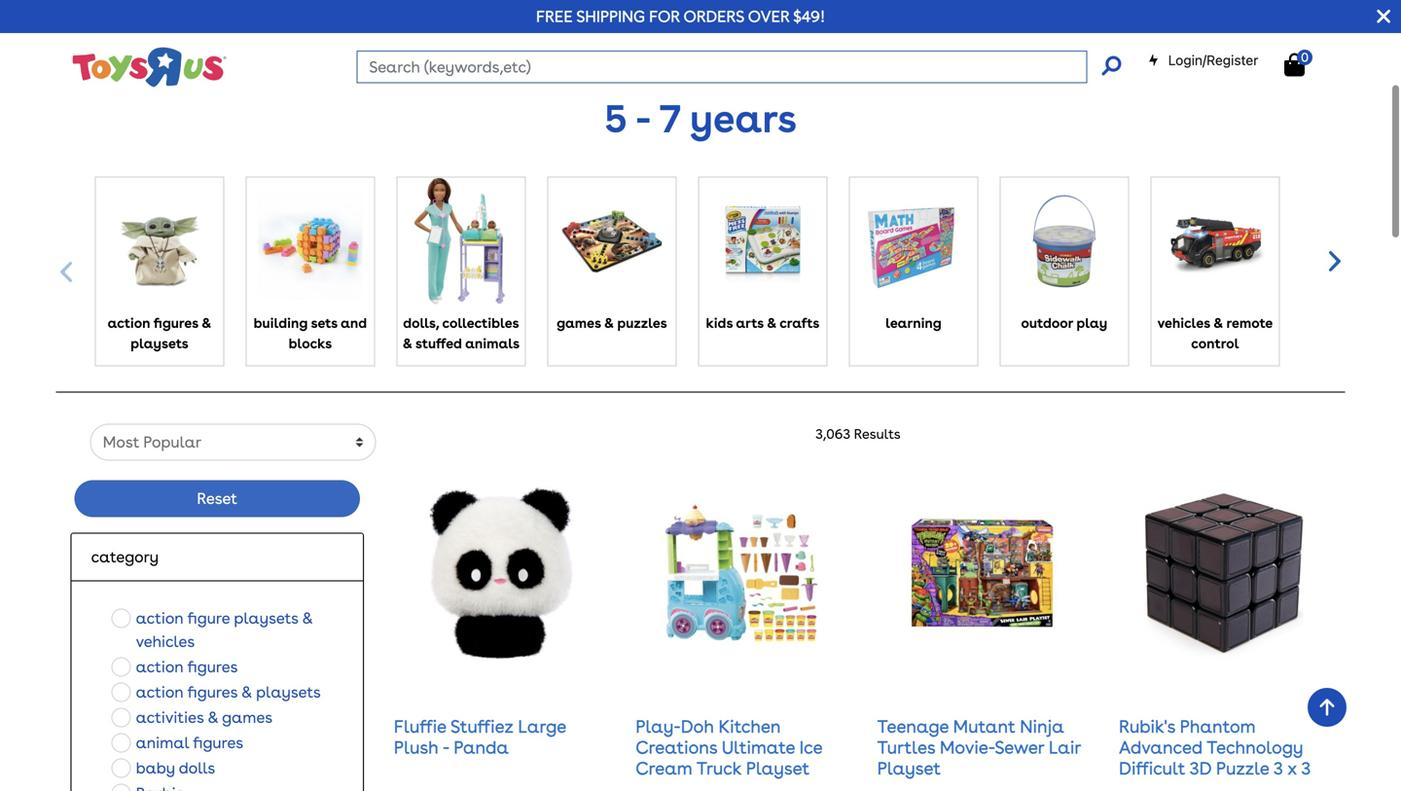 Task type: describe. For each thing, give the bounding box(es) containing it.
dolls, collectibles & stuffed animals
[[403, 315, 520, 352]]

action figures & playsets for 'action figures & playsets' link on the top of the page
[[108, 315, 211, 352]]

category
[[91, 547, 159, 566]]

building sets and blocks
[[254, 315, 367, 352]]

playsets for action figures & playsets button
[[256, 683, 321, 702]]

play-
[[636, 716, 681, 737]]

0 link
[[1285, 49, 1325, 77]]

& inside action figure playsets & vehicles
[[302, 609, 313, 628]]

rubik's phantom advanced technology difficult 3d puzzle 3 x 3 cube link
[[1119, 716, 1311, 791]]

difficult
[[1119, 758, 1186, 779]]

years
[[690, 95, 797, 142]]

outdoor
[[1021, 315, 1073, 331]]

activities
[[136, 708, 204, 727]]

action figures & playsets link
[[96, 178, 223, 354]]

learning
[[886, 315, 942, 331]]

results
[[854, 426, 901, 442]]

free
[[536, 7, 573, 26]]

vehicles inside vehicles & remote control
[[1158, 315, 1211, 331]]

shopping bag image
[[1285, 53, 1305, 76]]

action for action figures & playsets button
[[136, 683, 184, 702]]

0 vertical spatial -
[[636, 95, 650, 142]]

vehicles & remote control
[[1158, 315, 1273, 352]]

mutant
[[954, 716, 1016, 737]]

3d
[[1190, 758, 1212, 779]]

1 horizontal spatial games
[[557, 315, 601, 331]]

play-doh kitchen creations ultimate ice cream truck playset toy link
[[636, 716, 823, 791]]

games & puzzles
[[557, 315, 667, 331]]

kids arts & crafts image image
[[699, 178, 827, 305]]

building sets and blocks image image
[[247, 178, 374, 305]]

dolls, collectibles & stuffed animals link
[[397, 178, 525, 354]]

outdoor play link
[[1001, 178, 1128, 333]]

activities & games button
[[106, 705, 278, 730]]

puzzles
[[617, 315, 667, 331]]

play
[[1077, 315, 1108, 331]]

animal figures button
[[106, 730, 249, 756]]

activities & games
[[136, 708, 273, 727]]

dolls, collectibles & stuffed animals image image
[[397, 178, 525, 305]]

figures for action figures & playsets button
[[188, 683, 238, 702]]

playset inside play-doh kitchen creations ultimate ice cream truck playset toy
[[746, 758, 810, 779]]

control
[[1192, 335, 1239, 352]]

rubik's phantom advanced technology difficult 3d puzzle 3 x 3 cube
[[1119, 716, 1311, 791]]

ice
[[800, 737, 823, 758]]

toys r us image
[[71, 45, 226, 89]]

baby dolls
[[136, 759, 215, 778]]

for
[[649, 7, 680, 26]]

1 3 from the left
[[1274, 758, 1284, 779]]

remote
[[1227, 315, 1273, 331]]

3,063
[[816, 426, 851, 442]]

lair
[[1049, 737, 1081, 758]]

action figures & playsets for action figures & playsets button
[[136, 683, 321, 702]]

kids arts & crafts link
[[699, 178, 827, 333]]

play-doh kitchen creations ultimate ice cream truck playset toy image
[[661, 476, 821, 671]]

figure
[[188, 609, 230, 628]]

crafts
[[780, 315, 820, 331]]

teenage
[[878, 716, 949, 737]]

learning image image
[[850, 178, 978, 305]]

teenage mutant ninja turtles movie-sewer lair playset link
[[878, 716, 1081, 779]]

and
[[341, 315, 367, 331]]

kids
[[706, 315, 733, 331]]

kids arts & crafts
[[706, 315, 820, 331]]

free shipping for orders over $49!
[[536, 7, 826, 26]]

fluffie
[[394, 716, 447, 737]]

games inside button
[[222, 708, 273, 727]]

action for 'action figures & playsets' link on the top of the page
[[108, 315, 150, 331]]

login/register
[[1169, 52, 1259, 68]]

baby dolls button
[[106, 756, 221, 781]]

x
[[1288, 758, 1297, 779]]

dolls
[[179, 759, 215, 778]]

plush
[[394, 737, 439, 758]]

arts
[[736, 315, 764, 331]]

animal figures
[[136, 733, 243, 752]]

action figures & playsets image image
[[96, 178, 223, 305]]

7
[[660, 95, 681, 142]]

vehicles & remote control image image
[[1152, 178, 1279, 305]]

& inside dolls, collectibles & stuffed animals
[[403, 335, 412, 352]]

phantom
[[1180, 716, 1256, 737]]

over
[[748, 7, 790, 26]]

building sets and blocks link
[[247, 178, 374, 354]]

technology
[[1207, 737, 1304, 758]]

teenage mutant ninja turtles movie-sewer lair playset image
[[903, 476, 1063, 671]]

collectibles
[[442, 315, 519, 331]]

movie-
[[940, 737, 995, 758]]



Task type: vqa. For each thing, say whether or not it's contained in the screenshot.
Series related to Barbie Pop Reveal Fruit Series Fruit Punch Doll, 8 Surprises Include Pet, Slime, Scent & Color Change
no



Task type: locate. For each thing, give the bounding box(es) containing it.
cream
[[636, 758, 693, 779]]

free shipping for orders over $49! link
[[536, 7, 826, 26]]

playsets inside action figure playsets & vehicles
[[234, 609, 298, 628]]

- right 5
[[636, 95, 650, 142]]

advanced
[[1119, 737, 1203, 758]]

0
[[1301, 49, 1309, 65]]

games & puzzles link
[[548, 178, 676, 333]]

0 vertical spatial vehicles
[[1158, 315, 1211, 331]]

action inside action figure playsets & vehicles
[[136, 609, 184, 628]]

playset down ultimate
[[746, 758, 810, 779]]

teenage mutant ninja turtles movie-sewer lair playset
[[878, 716, 1081, 779]]

- right plush
[[443, 737, 449, 758]]

figures inside button
[[193, 733, 243, 752]]

figures down action figures & playsets image
[[154, 315, 198, 331]]

sewer
[[995, 737, 1045, 758]]

action inside action figures & playsets button
[[136, 683, 184, 702]]

doh
[[681, 716, 714, 737]]

vehicles
[[1158, 315, 1211, 331], [136, 632, 195, 651]]

1 playset from the left
[[746, 758, 810, 779]]

shipping
[[577, 7, 645, 26]]

action figures button
[[106, 654, 244, 680]]

0 horizontal spatial playset
[[746, 758, 810, 779]]

3
[[1274, 758, 1284, 779], [1302, 758, 1311, 779]]

0 vertical spatial games
[[557, 315, 601, 331]]

building
[[254, 315, 308, 331]]

figures for 'action figures & playsets' link on the top of the page
[[154, 315, 198, 331]]

1 horizontal spatial vehicles
[[1158, 315, 1211, 331]]

0 horizontal spatial 3
[[1274, 758, 1284, 779]]

playsets inside button
[[256, 683, 321, 702]]

ultimate
[[722, 737, 795, 758]]

0 horizontal spatial -
[[443, 737, 449, 758]]

2 vertical spatial playsets
[[256, 683, 321, 702]]

playsets for 'action figures & playsets' link on the top of the page
[[131, 335, 189, 352]]

1 vertical spatial action figures & playsets
[[136, 683, 321, 702]]

outdoor play image image
[[1001, 178, 1128, 305]]

-
[[636, 95, 650, 142], [443, 737, 449, 758]]

login/register button
[[1148, 51, 1259, 70]]

vehicles up "action figures" button
[[136, 632, 195, 651]]

0 horizontal spatial games
[[222, 708, 273, 727]]

fluffie stuffiez large plush - panda image
[[419, 476, 579, 671]]

2 3 from the left
[[1302, 758, 1311, 779]]

games down action figures & playsets button
[[222, 708, 273, 727]]

& inside button
[[241, 683, 252, 702]]

games left puzzles
[[557, 315, 601, 331]]

3 left the x
[[1274, 758, 1284, 779]]

large
[[518, 716, 566, 737]]

close button image
[[1377, 6, 1391, 27]]

action figure playsets & vehicles
[[136, 609, 313, 651]]

creations
[[636, 737, 718, 758]]

games
[[557, 315, 601, 331], [222, 708, 273, 727]]

1 vertical spatial vehicles
[[136, 632, 195, 651]]

orders
[[684, 7, 745, 26]]

5
[[604, 95, 627, 142]]

blocks
[[289, 335, 332, 352]]

figures for animal figures button
[[193, 733, 243, 752]]

0 horizontal spatial vehicles
[[136, 632, 195, 651]]

animal
[[136, 733, 189, 752]]

turtles
[[878, 737, 936, 758]]

1 horizontal spatial 3
[[1302, 758, 1311, 779]]

action figures & playsets
[[108, 315, 211, 352], [136, 683, 321, 702]]

figures down activities & games
[[193, 733, 243, 752]]

play-doh kitchen creations ultimate ice cream truck playset toy
[[636, 716, 823, 791]]

$49!
[[793, 7, 826, 26]]

animals
[[465, 335, 520, 352]]

fluffie stuffiez large plush - panda
[[394, 716, 566, 758]]

action figures & playsets down action figures & playsets image
[[108, 315, 211, 352]]

action for "action figures" button
[[136, 657, 184, 676]]

panda
[[454, 737, 509, 758]]

vehicles & remote control link
[[1152, 178, 1279, 354]]

games & puzzles image image
[[548, 178, 676, 305]]

reset
[[197, 489, 238, 508]]

&
[[202, 315, 211, 331], [604, 315, 614, 331], [767, 315, 777, 331], [1214, 315, 1224, 331], [403, 335, 412, 352], [302, 609, 313, 628], [241, 683, 252, 702], [207, 708, 218, 727]]

toy
[[636, 779, 666, 791]]

0 vertical spatial playsets
[[131, 335, 189, 352]]

action figures & playsets up activities & games
[[136, 683, 321, 702]]

playset down turtles at the bottom right
[[878, 758, 941, 779]]

kitchen
[[719, 716, 781, 737]]

Enter Keyword or Item No. search field
[[357, 51, 1088, 83]]

action inside 'action figures & playsets' link
[[108, 315, 150, 331]]

& inside vehicles & remote control
[[1214, 315, 1224, 331]]

5 - 7 years
[[604, 95, 797, 142]]

2 playset from the left
[[878, 758, 941, 779]]

rubik's
[[1119, 716, 1176, 737]]

puzzle
[[1216, 758, 1270, 779]]

1 vertical spatial -
[[443, 737, 449, 758]]

figures inside button
[[188, 657, 238, 676]]

truck
[[697, 758, 742, 779]]

1 horizontal spatial -
[[636, 95, 650, 142]]

category element
[[91, 545, 343, 569]]

cube
[[1119, 779, 1163, 791]]

0 vertical spatial action figures & playsets
[[108, 315, 211, 352]]

reset button
[[75, 480, 360, 517]]

rubik's phantom advanced technology difficult 3d puzzle 3 x 3 cube image
[[1145, 476, 1305, 671]]

1 vertical spatial games
[[222, 708, 273, 727]]

figures inside button
[[188, 683, 238, 702]]

stuffiez
[[451, 716, 514, 737]]

dolls,
[[403, 315, 439, 331]]

None search field
[[357, 51, 1122, 83]]

3 right the x
[[1302, 758, 1311, 779]]

playset inside teenage mutant ninja turtles movie-sewer lair playset
[[878, 758, 941, 779]]

1 horizontal spatial playset
[[878, 758, 941, 779]]

vehicles inside action figure playsets & vehicles
[[136, 632, 195, 651]]

sets
[[311, 315, 338, 331]]

action
[[108, 315, 150, 331], [136, 609, 184, 628], [136, 657, 184, 676], [136, 683, 184, 702]]

fluffie stuffiez large plush - panda link
[[394, 716, 566, 758]]

figures up action figures & playsets button
[[188, 657, 238, 676]]

- inside fluffie stuffiez large plush - panda
[[443, 737, 449, 758]]

action figures
[[136, 657, 238, 676]]

ninja
[[1020, 716, 1065, 737]]

action figure playsets & vehicles button
[[106, 606, 329, 654]]

action for action figure playsets & vehicles button
[[136, 609, 184, 628]]

action figures & playsets inside button
[[136, 683, 321, 702]]

3,063 results
[[816, 426, 901, 442]]

action figures & playsets button
[[106, 680, 327, 705]]

stuffed
[[415, 335, 462, 352]]

figures
[[154, 315, 198, 331], [188, 657, 238, 676], [188, 683, 238, 702], [193, 733, 243, 752]]

action inside "action figures" button
[[136, 657, 184, 676]]

vehicles up the control
[[1158, 315, 1211, 331]]

figures up activities & games
[[188, 683, 238, 702]]

figures for "action figures" button
[[188, 657, 238, 676]]

playset
[[746, 758, 810, 779], [878, 758, 941, 779]]

baby
[[136, 759, 175, 778]]

1 vertical spatial playsets
[[234, 609, 298, 628]]

playsets
[[131, 335, 189, 352], [234, 609, 298, 628], [256, 683, 321, 702]]



